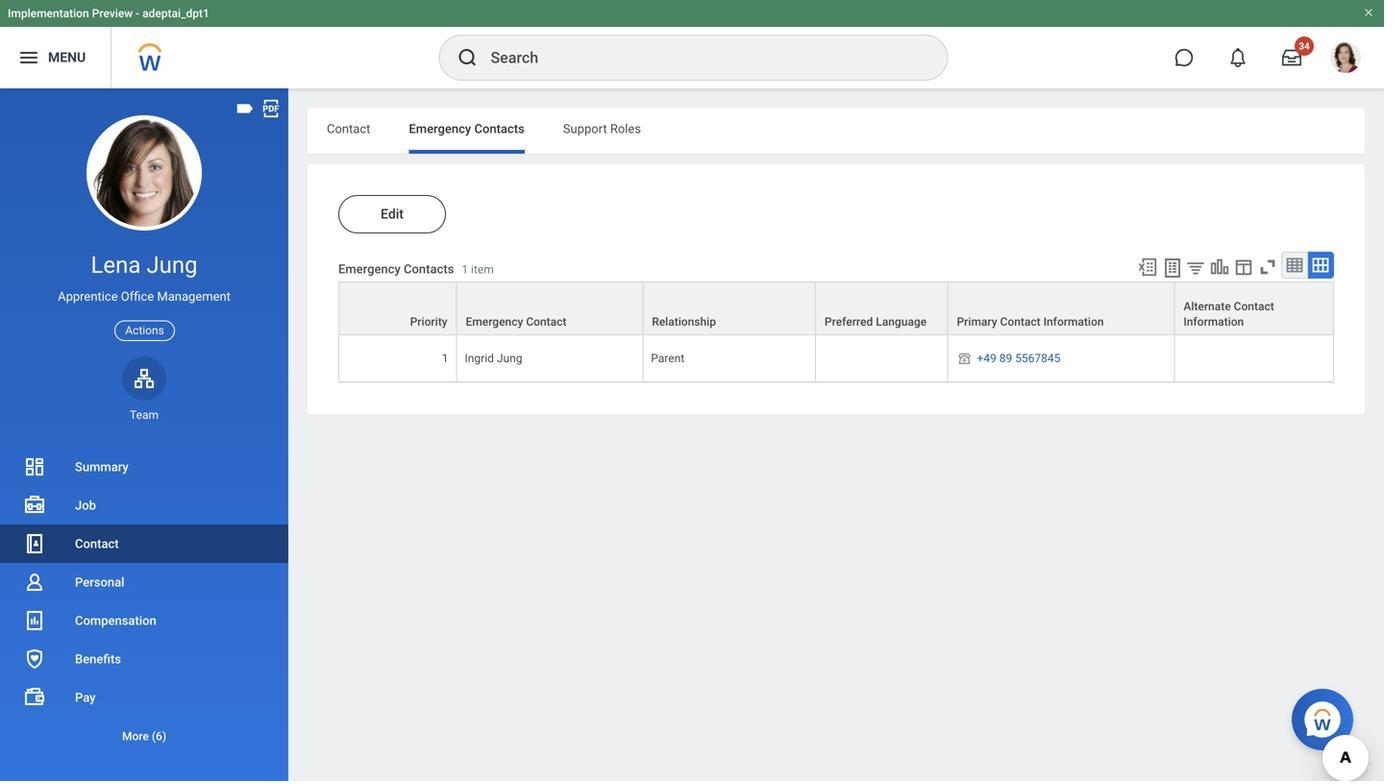 Task type: locate. For each thing, give the bounding box(es) containing it.
toolbar
[[1129, 252, 1335, 282]]

jung for lena jung
[[147, 251, 198, 279]]

roles
[[610, 122, 641, 136]]

1
[[462, 263, 468, 276], [442, 352, 449, 366]]

1 horizontal spatial 1
[[462, 263, 468, 276]]

navigation pane region
[[0, 88, 288, 782]]

Search Workday  search field
[[491, 37, 908, 79]]

information for primary contact information
[[1044, 316, 1104, 329]]

1 horizontal spatial jung
[[497, 352, 523, 366]]

click to view/edit grid preferences image
[[1234, 257, 1255, 278]]

jung right ingrid
[[497, 352, 523, 366]]

lena
[[91, 251, 141, 279]]

team
[[130, 409, 159, 422]]

information
[[1044, 316, 1104, 329], [1184, 316, 1245, 329]]

1 inside emergency contacts 1 item
[[462, 263, 468, 276]]

priority
[[410, 316, 448, 329]]

contact inside alternate contact information
[[1234, 300, 1275, 314]]

emergency contact button
[[457, 283, 643, 335]]

personal image
[[23, 571, 46, 594]]

menu banner
[[0, 0, 1385, 88]]

job
[[75, 499, 96, 513]]

0 horizontal spatial jung
[[147, 251, 198, 279]]

profile logan mcneil image
[[1331, 42, 1362, 77]]

emergency up "ingrid jung" element
[[466, 316, 523, 329]]

0 horizontal spatial contacts
[[404, 262, 454, 276]]

job image
[[23, 494, 46, 517]]

34 button
[[1271, 37, 1315, 79]]

preview
[[92, 7, 133, 20]]

1 cell from the left
[[816, 336, 949, 383]]

1 horizontal spatial cell
[[1175, 336, 1335, 383]]

implementation
[[8, 7, 89, 20]]

information inside alternate contact information
[[1184, 316, 1245, 329]]

1 row from the top
[[339, 282, 1335, 336]]

emergency up priority popup button
[[339, 262, 401, 276]]

parent element
[[651, 348, 685, 366]]

office
[[121, 290, 154, 304]]

2 information from the left
[[1184, 316, 1245, 329]]

list
[[0, 448, 288, 756]]

2 vertical spatial emergency
[[466, 316, 523, 329]]

view team image
[[133, 367, 156, 390]]

contacts for emergency contacts 1 item
[[404, 262, 454, 276]]

more (6) button
[[0, 717, 288, 756]]

team lena jung element
[[122, 408, 166, 423]]

preferred language
[[825, 316, 927, 329]]

more (6)
[[122, 730, 166, 744]]

0 horizontal spatial cell
[[816, 336, 949, 383]]

jung
[[147, 251, 198, 279], [497, 352, 523, 366]]

1 vertical spatial contacts
[[404, 262, 454, 276]]

job link
[[0, 487, 288, 525]]

emergency inside popup button
[[466, 316, 523, 329]]

contact image
[[23, 533, 46, 556]]

phone image
[[956, 351, 974, 366]]

more
[[122, 730, 149, 744]]

pay link
[[0, 679, 288, 717]]

cell down alternate contact information popup button
[[1175, 336, 1335, 383]]

search image
[[456, 46, 479, 69]]

jung up management
[[147, 251, 198, 279]]

jung for ingrid jung
[[497, 352, 523, 366]]

emergency
[[409, 122, 471, 136], [339, 262, 401, 276], [466, 316, 523, 329]]

1 vertical spatial 1
[[442, 352, 449, 366]]

tab list containing contact
[[308, 108, 1366, 154]]

information up 5567845
[[1044, 316, 1104, 329]]

2 row from the top
[[339, 336, 1335, 383]]

jung inside navigation pane region
[[147, 251, 198, 279]]

0 horizontal spatial information
[[1044, 316, 1104, 329]]

0 vertical spatial contacts
[[475, 122, 525, 136]]

34
[[1299, 40, 1310, 52]]

contact inside tab list
[[327, 122, 371, 136]]

row
[[339, 282, 1335, 336], [339, 336, 1335, 383]]

1 left ingrid
[[442, 352, 449, 366]]

1 horizontal spatial contacts
[[475, 122, 525, 136]]

contact inside "link"
[[75, 537, 119, 552]]

emergency down search image
[[409, 122, 471, 136]]

0 vertical spatial emergency
[[409, 122, 471, 136]]

list containing summary
[[0, 448, 288, 756]]

parent
[[651, 352, 685, 366]]

primary contact information
[[957, 316, 1104, 329]]

contact for primary contact information
[[1001, 316, 1041, 329]]

pay image
[[23, 687, 46, 710]]

ingrid jung
[[465, 352, 523, 366]]

contact for emergency contact
[[526, 316, 567, 329]]

relationship button
[[644, 283, 815, 335]]

primary contact information button
[[949, 283, 1175, 335]]

preferred
[[825, 316, 873, 329]]

0 vertical spatial 1
[[462, 263, 468, 276]]

ingrid
[[465, 352, 494, 366]]

contacts down search image
[[475, 122, 525, 136]]

1 vertical spatial jung
[[497, 352, 523, 366]]

compensation image
[[23, 610, 46, 633]]

alternate contact information button
[[1175, 283, 1334, 335]]

lena jung
[[91, 251, 198, 279]]

summary image
[[23, 456, 46, 479]]

1 vertical spatial emergency
[[339, 262, 401, 276]]

tab list
[[308, 108, 1366, 154]]

information down "alternate"
[[1184, 316, 1245, 329]]

1 information from the left
[[1044, 316, 1104, 329]]

contacts up priority popup button
[[404, 262, 454, 276]]

cell
[[816, 336, 949, 383], [1175, 336, 1335, 383]]

tag image
[[235, 98, 256, 119]]

alternate
[[1184, 300, 1232, 314]]

table image
[[1286, 256, 1305, 275]]

contact
[[327, 122, 371, 136], [1234, 300, 1275, 314], [526, 316, 567, 329], [1001, 316, 1041, 329], [75, 537, 119, 552]]

jung inside row
[[497, 352, 523, 366]]

notifications large image
[[1229, 48, 1248, 67]]

1 left item
[[462, 263, 468, 276]]

1 horizontal spatial information
[[1184, 316, 1245, 329]]

0 vertical spatial jung
[[147, 251, 198, 279]]

cell down preferred language
[[816, 336, 949, 383]]

edit button
[[339, 195, 446, 234]]

expand table image
[[1312, 256, 1331, 275]]

contacts
[[475, 122, 525, 136], [404, 262, 454, 276]]



Task type: describe. For each thing, give the bounding box(es) containing it.
priority button
[[339, 283, 456, 335]]

emergency contacts 1 item
[[339, 262, 494, 276]]

row containing alternate contact information
[[339, 282, 1335, 336]]

apprentice
[[58, 290, 118, 304]]

compensation
[[75, 614, 157, 628]]

emergency contact
[[466, 316, 567, 329]]

primary
[[957, 316, 998, 329]]

view printable version (pdf) image
[[261, 98, 282, 119]]

implementation preview -   adeptai_dpt1
[[8, 7, 209, 20]]

item
[[471, 263, 494, 276]]

benefits image
[[23, 648, 46, 671]]

contact for alternate contact information
[[1234, 300, 1275, 314]]

2 cell from the left
[[1175, 336, 1335, 383]]

export to excel image
[[1138, 257, 1159, 278]]

select to filter grid data image
[[1186, 258, 1207, 278]]

close environment banner image
[[1364, 7, 1375, 18]]

ingrid jung element
[[465, 348, 523, 366]]

support roles
[[563, 122, 641, 136]]

summary link
[[0, 448, 288, 487]]

inbox large image
[[1283, 48, 1302, 67]]

personal link
[[0, 564, 288, 602]]

contacts for emergency contacts
[[475, 122, 525, 136]]

contact link
[[0, 525, 288, 564]]

emergency contacts
[[409, 122, 525, 136]]

emergency for emergency contact
[[466, 316, 523, 329]]

language
[[876, 316, 927, 329]]

menu button
[[0, 27, 111, 88]]

emergency for emergency contacts
[[409, 122, 471, 136]]

(6)
[[152, 730, 166, 744]]

0 horizontal spatial 1
[[442, 352, 449, 366]]

5567845
[[1016, 352, 1061, 366]]

89
[[1000, 352, 1013, 366]]

summary
[[75, 460, 129, 475]]

preferred language button
[[816, 283, 948, 335]]

team link
[[122, 357, 166, 423]]

more (6) button
[[0, 726, 288, 749]]

compensation link
[[0, 602, 288, 640]]

justify image
[[17, 46, 40, 69]]

+49 89 5567845
[[978, 352, 1061, 366]]

actions button
[[115, 321, 175, 341]]

support
[[563, 122, 607, 136]]

+49 89 5567845 link
[[978, 348, 1061, 366]]

emergency for emergency contacts 1 item
[[339, 262, 401, 276]]

edit
[[381, 206, 404, 222]]

-
[[136, 7, 140, 20]]

management
[[157, 290, 231, 304]]

information for alternate contact information
[[1184, 316, 1245, 329]]

alternate contact information
[[1184, 300, 1275, 329]]

benefits
[[75, 652, 121, 667]]

pay
[[75, 691, 96, 705]]

+49
[[978, 352, 997, 366]]

relationship
[[652, 316, 716, 329]]

fullscreen image
[[1258, 257, 1279, 278]]

row containing 1
[[339, 336, 1335, 383]]

adeptai_dpt1
[[142, 7, 209, 20]]

personal
[[75, 576, 125, 590]]

apprentice office management
[[58, 290, 231, 304]]

view worker - expand/collapse chart image
[[1210, 257, 1231, 278]]

export to worksheets image
[[1162, 257, 1185, 280]]

benefits link
[[0, 640, 288, 679]]

menu
[[48, 50, 86, 66]]

actions
[[125, 324, 164, 338]]



Task type: vqa. For each thing, say whether or not it's contained in the screenshot.
PERSONAL NOTES
no



